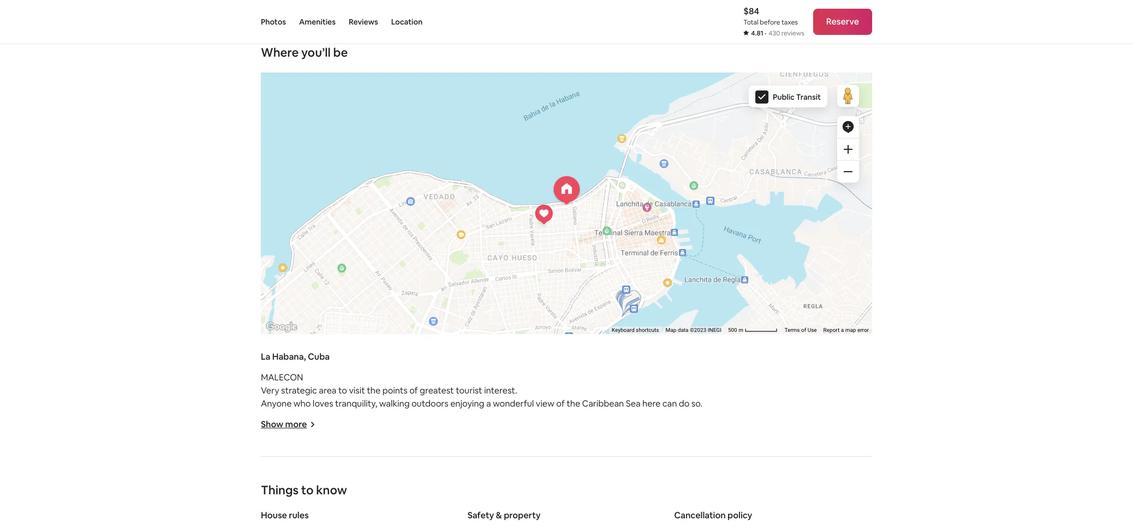 Task type: vqa. For each thing, say whether or not it's contained in the screenshot.
'1' to the left
no



Task type: describe. For each thing, give the bounding box(es) containing it.
safety & property
[[468, 510, 541, 522]]

reviews
[[349, 17, 378, 27]]

google image
[[264, 320, 300, 335]]

safety
[[468, 510, 494, 522]]

things to know
[[261, 483, 347, 498]]

where
[[261, 45, 299, 60]]

zoom in image
[[844, 145, 852, 154]]

tourist
[[456, 385, 482, 397]]

enjoying
[[450, 399, 484, 410]]

report a map error
[[823, 328, 869, 334]]

interest.
[[484, 385, 517, 397]]

wonderful
[[493, 399, 534, 410]]

report
[[823, 328, 840, 334]]

data
[[678, 328, 689, 334]]

more
[[285, 419, 307, 431]]

500
[[728, 328, 737, 334]]

keyboard
[[612, 328, 635, 334]]

cuba
[[308, 352, 330, 363]]

habana,
[[272, 352, 306, 363]]

location button
[[391, 0, 423, 44]]

photos button
[[261, 0, 286, 44]]

$84
[[744, 5, 759, 17]]

caribbean
[[582, 399, 624, 410]]

m
[[739, 328, 743, 334]]

map data ©2023 inegi
[[666, 328, 721, 334]]

0 vertical spatial of
[[801, 328, 806, 334]]

report a map error link
[[823, 328, 869, 334]]

taxes
[[782, 18, 798, 27]]

here
[[642, 399, 661, 410]]

show more
[[261, 419, 307, 431]]

strategic
[[281, 385, 317, 397]]

keyboard shortcuts button
[[612, 327, 659, 335]]

reserve
[[826, 16, 859, 27]]

1 horizontal spatial a
[[841, 328, 844, 334]]

keyboard shortcuts
[[612, 328, 659, 334]]

house
[[261, 510, 287, 522]]

reviews
[[781, 29, 804, 38]]

©2023
[[690, 328, 706, 334]]

malecon
[[261, 372, 303, 384]]

inegi
[[708, 328, 721, 334]]

la habana, cuba
[[261, 352, 330, 363]]

0 horizontal spatial to
[[301, 483, 314, 498]]

reserve button
[[813, 9, 872, 35]]

view
[[536, 399, 554, 410]]

sea
[[626, 399, 641, 410]]

you'll
[[301, 45, 331, 60]]

500 m button
[[725, 327, 781, 335]]

policy
[[728, 510, 752, 522]]

who
[[294, 399, 311, 410]]

things
[[261, 483, 299, 498]]

visit
[[349, 385, 365, 397]]

public
[[773, 92, 795, 102]]



Task type: locate. For each thing, give the bounding box(es) containing it.
where you'll be
[[261, 45, 348, 60]]

cancellation policy
[[674, 510, 752, 522]]

of right "points"
[[409, 385, 418, 397]]

to inside "malecon very strategic area to visit the points of greatest tourist interest. anyone who loves tranquility, walking outdoors enjoying a wonderful view of the caribbean sea here can do so."
[[338, 385, 347, 397]]

walking
[[379, 399, 410, 410]]

location
[[391, 17, 423, 27]]

area
[[319, 385, 336, 397]]

$84 total before taxes
[[744, 5, 798, 27]]

photos
[[261, 17, 286, 27]]

0 vertical spatial to
[[338, 385, 347, 397]]

terms of use link
[[785, 328, 817, 334]]

1 vertical spatial to
[[301, 483, 314, 498]]

430
[[769, 29, 780, 38]]

so.
[[691, 399, 703, 410]]

add a place to the map image
[[842, 121, 855, 134]]

loves
[[313, 399, 333, 410]]

of right view
[[556, 399, 565, 410]]

0 vertical spatial a
[[841, 328, 844, 334]]

tranquility,
[[335, 399, 377, 410]]

show
[[261, 419, 283, 431]]

be
[[333, 45, 348, 60]]

zoom out image
[[844, 168, 852, 176]]

before
[[760, 18, 780, 27]]

house rules
[[261, 510, 309, 522]]

a
[[841, 328, 844, 334], [486, 399, 491, 410]]

2 horizontal spatial of
[[801, 328, 806, 334]]

error
[[857, 328, 869, 334]]

show more button
[[261, 419, 316, 431]]

rules
[[289, 510, 309, 522]]

a left the map
[[841, 328, 844, 334]]

a inside "malecon very strategic area to visit the points of greatest tourist interest. anyone who loves tranquility, walking outdoors enjoying a wonderful view of the caribbean sea here can do so."
[[486, 399, 491, 410]]

your stay location, map pin image
[[554, 177, 580, 205]]

&
[[496, 510, 502, 522]]

la
[[261, 352, 270, 363]]

amenities button
[[299, 0, 336, 44]]

google map
showing 13 points of interest. including 1 saved point of interest. region
[[220, 0, 919, 355]]

the right view
[[567, 399, 580, 410]]

shortcuts
[[636, 328, 659, 334]]

4.81 · 430 reviews
[[751, 29, 804, 38]]

1 vertical spatial a
[[486, 399, 491, 410]]

a down interest. at bottom
[[486, 399, 491, 410]]

drag pegman onto the map to open street view image
[[837, 85, 859, 107]]

the right visit
[[367, 385, 380, 397]]

4.81
[[751, 29, 763, 38]]

property
[[504, 510, 541, 522]]

malecon very strategic area to visit the points of greatest tourist interest. anyone who loves tranquility, walking outdoors enjoying a wonderful view of the caribbean sea here can do so.
[[261, 372, 703, 410]]

·
[[765, 29, 766, 38]]

0 horizontal spatial a
[[486, 399, 491, 410]]

total
[[744, 18, 758, 27]]

terms
[[785, 328, 800, 334]]

to left 'know'
[[301, 483, 314, 498]]

1 horizontal spatial to
[[338, 385, 347, 397]]

map
[[845, 328, 856, 334]]

1 vertical spatial the
[[567, 399, 580, 410]]

1 horizontal spatial of
[[556, 399, 565, 410]]

500 m
[[728, 328, 745, 334]]

use
[[808, 328, 817, 334]]

0 horizontal spatial of
[[409, 385, 418, 397]]

terms of use
[[785, 328, 817, 334]]

public transit
[[773, 92, 821, 102]]

1 vertical spatial of
[[409, 385, 418, 397]]

greatest
[[420, 385, 454, 397]]

of
[[801, 328, 806, 334], [409, 385, 418, 397], [556, 399, 565, 410]]

very
[[261, 385, 279, 397]]

can
[[662, 399, 677, 410]]

1 horizontal spatial the
[[567, 399, 580, 410]]

amenities
[[299, 17, 336, 27]]

know
[[316, 483, 347, 498]]

anyone
[[261, 399, 292, 410]]

to
[[338, 385, 347, 397], [301, 483, 314, 498]]

of left use
[[801, 328, 806, 334]]

map
[[666, 328, 676, 334]]

to left visit
[[338, 385, 347, 397]]

the
[[367, 385, 380, 397], [567, 399, 580, 410]]

cancellation
[[674, 510, 726, 522]]

0 vertical spatial the
[[367, 385, 380, 397]]

do
[[679, 399, 690, 410]]

0 horizontal spatial the
[[367, 385, 380, 397]]

2 vertical spatial of
[[556, 399, 565, 410]]

transit
[[796, 92, 821, 102]]

reviews button
[[349, 0, 378, 44]]

points
[[382, 385, 407, 397]]

outdoors
[[412, 399, 448, 410]]



